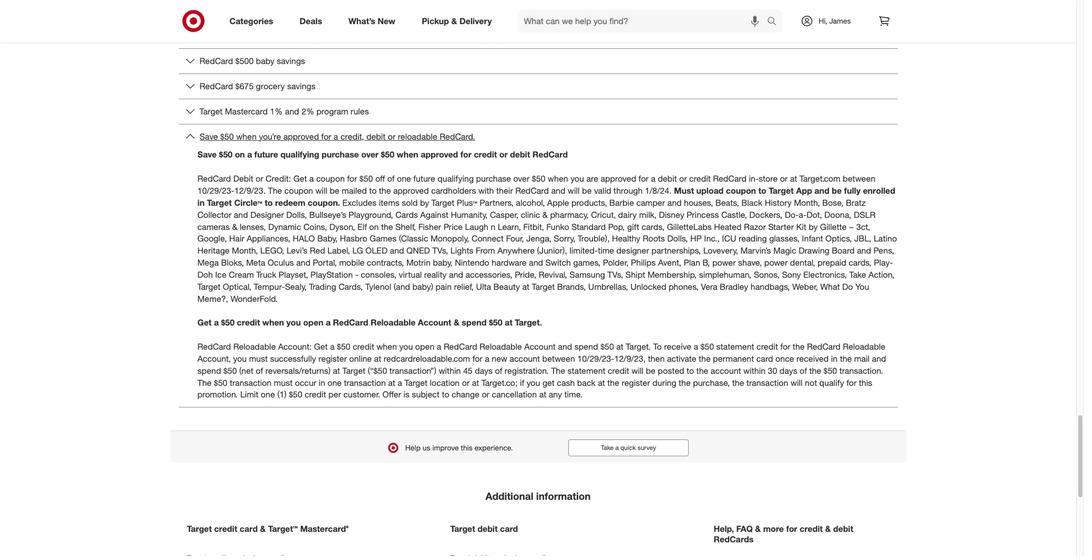 Task type: describe. For each thing, give the bounding box(es) containing it.
latino
[[874, 234, 897, 244]]

price
[[444, 222, 463, 232]]

reloadable up mail
[[843, 342, 886, 352]]

at inside redcard debit or credit: get a coupon for $50 off of one future qualifying purchase over $50 when you are approved for a debit or credit redcard in-store or at target.com between 10/29/23-12/9/23. the coupon will be mailed to the approved cardholders with their redcard and will be valid through 1/8/24.
[[790, 174, 797, 184]]

and up "pride," at left
[[529, 258, 543, 268]]

do
[[842, 282, 853, 292]]

0 horizontal spatial account
[[418, 318, 451, 328]]

back
[[577, 378, 596, 388]]

credit inside redcard debit or credit: get a coupon for $50 off of one future qualifying purchase over $50 when you are approved for a debit or credit redcard in-store or at target.com between 10/29/23-12/9/23. the coupon will be mailed to the approved cardholders with their redcard and will be valid through 1/8/24.
[[689, 174, 711, 184]]

location
[[430, 378, 460, 388]]

the right the back
[[608, 378, 619, 388]]

hair
[[229, 234, 244, 244]]

of right (net
[[256, 366, 263, 376]]

anywhere
[[498, 246, 535, 256]]

reloadable up new at the bottom left
[[480, 342, 522, 352]]

additional information
[[486, 491, 591, 503]]

a up coupon.
[[309, 174, 314, 184]]

the left mail
[[840, 354, 852, 364]]

qualifying inside redcard debit or credit: get a coupon for $50 off of one future qualifying purchase over $50 when you are approved for a debit or credit redcard in-store or at target.com between 10/29/23-12/9/23. the coupon will be mailed to the approved cardholders with their redcard and will be valid through 1/8/24.
[[438, 174, 474, 184]]

0 horizontal spatial the
[[197, 378, 212, 388]]

if
[[520, 378, 524, 388]]

10/29/23- inside redcard debit or credit: get a coupon for $50 off of one future qualifying purchase over $50 when you are approved for a debit or credit redcard in-store or at target.com between 10/29/23-12/9/23. the coupon will be mailed to the approved cardholders with their redcard and will be valid through 1/8/24.
[[197, 186, 234, 196]]

roots
[[643, 234, 665, 244]]

2 within from the left
[[744, 366, 766, 376]]

12/9/23.
[[234, 186, 266, 196]]

or down target.co;
[[482, 390, 490, 400]]

you
[[856, 282, 869, 292]]

debit inside "dropdown button"
[[366, 131, 386, 142]]

what's new
[[349, 16, 396, 26]]

2 vertical spatial spend
[[197, 366, 221, 376]]

baby
[[256, 56, 275, 66]]

("$50
[[368, 366, 387, 376]]

when down reloadable
[[397, 150, 419, 160]]

at up ("$50
[[374, 354, 381, 364]]

take inside the excludes items sold by target plus™ partners, alcohol, apple products, barbie camper and houses, beats, black history month, bose, bratz collector and designer dolls, bullseye's playground, cards against humanity, casper, clinic & pharmacy, cricut, dairy milk, disney princess castle, dockers, do-a-dot, doona, dslr cameras & lenses, dynamic coins, dyson, elf on the shelf, fisher price laugh n learn, fitbit, funko standard pop, gift cards, gillettelabs heated razor starter kit by gillette – 3ct, google, hair appliances, halo baby, hasbro games (classic monopoly, connect four, jenga, sorry, trouble), healthy roots dolls, hp inc., icu reading glasses, infant optics, jbl, latino heritage month, lego, levi's red label, lg oled and qned tvs, lights from anywhere (junior), limited-time designer partnerships, lovevery, marvin's magic drawing board and pens, mega bloks, meta oculus and portal, mobile contracts, motrin baby, nintendo hardware and switch games, polder, philips avent, plan b, power shave, power dental, prepaid cards, play- doh ice cream truck playset, playstation - consoles, virtual reality and accessories, pride, revival, samsung tvs, shipt membership, simplehuman, sonos, sony electronics, take action, target optical, tempur-sealy, trading cards, tylenol (and baby) pain relief, ulta beauty at target brands, umbrellas, unlocked phones, vera bradley handbags, weber, what do you meme?, wonderfold.
[[849, 270, 866, 280]]

search button
[[763, 9, 788, 35]]

lg
[[352, 246, 363, 256]]

must upload coupon to target app and be fully enrolled in target circle™ to redeem coupon.
[[197, 186, 896, 208]]

a up the debit
[[247, 150, 252, 160]]

redcard reloadable account: get a $50 credit when you open a redcard reloadable account and spend $50 at target. to receive a $50 statement credit for the redcard reloadable account, you must successfully register online at redcardreloadable.com for a new account between 10/29/23-12/9/23, then activate the permanent card once received in the mail and spend $50 (net of reversals/returns) at target ("$50 transaction") within 45 days of registration. the statement credit will be posted to the account within 30 days of the $50 transaction. the $50 transaction must occur in one transaction at a target location or at target.co; if you get cash back at the register during the purchase, the transaction will not qualify for this promotion. limit one (1) $50 credit per customer. offer is subject to change or cancellation at any time.
[[197, 342, 886, 400]]

the up purchase,
[[697, 366, 709, 376]]

the down permanent
[[732, 378, 744, 388]]

1 vertical spatial register
[[622, 378, 650, 388]]

to up designer
[[265, 198, 273, 208]]

0 horizontal spatial register
[[319, 354, 347, 364]]

2%
[[302, 106, 314, 117]]

mobile
[[339, 258, 365, 268]]

delivery
[[460, 16, 492, 26]]

1 vertical spatial month,
[[232, 246, 258, 256]]

james
[[830, 16, 851, 25]]

and up contracts,
[[390, 246, 404, 256]]

redcard up alcohol,
[[515, 186, 549, 196]]

you up account:
[[286, 318, 301, 328]]

enrolled
[[863, 186, 896, 196]]

information
[[536, 491, 591, 503]]

save for save $50 when you're approved for a credit, debit or reloadable redcard.
[[200, 131, 218, 142]]

1 horizontal spatial spend
[[462, 318, 487, 328]]

between inside redcard debit or credit: get a coupon for $50 off of one future qualifying purchase over $50 when you are approved for a debit or credit redcard in-store or at target.com between 10/29/23-12/9/23. the coupon will be mailed to the approved cardholders with their redcard and will be valid through 1/8/24.
[[843, 174, 876, 184]]

pain
[[436, 282, 452, 292]]

categories link
[[221, 9, 286, 33]]

gillette
[[820, 222, 847, 232]]

cardholders
[[431, 186, 476, 196]]

jbl,
[[855, 234, 872, 244]]

will down 12/9/23,
[[632, 366, 644, 376]]

0 vertical spatial must
[[249, 354, 268, 364]]

for up once
[[781, 342, 791, 352]]

b,
[[703, 258, 710, 268]]

0 horizontal spatial coupon
[[285, 186, 313, 196]]

reloadable up (net
[[233, 342, 276, 352]]

of up not
[[800, 366, 807, 376]]

philips
[[631, 258, 656, 268]]

the right activate
[[699, 354, 711, 364]]

for down transaction.
[[847, 378, 857, 388]]

redcard inside dropdown button
[[200, 81, 233, 91]]

debit
[[233, 174, 253, 184]]

or right store at the right top of the page
[[780, 174, 788, 184]]

this inside redcard reloadable account: get a $50 credit when you open a redcard reloadable account and spend $50 at target. to receive a $50 statement credit for the redcard reloadable account, you must successfully register online at redcardreloadable.com for a new account between 10/29/23-12/9/23, then activate the permanent card once received in the mail and spend $50 (net of reversals/returns) at target ("$50 transaction") within 45 days of registration. the statement credit will be posted to the account within 30 days of the $50 transaction. the $50 transaction must occur in one transaction at a target location or at target.co; if you get cash back at the register during the purchase, the transaction will not qualify for this promotion. limit one (1) $50 credit per customer. offer is subject to change or cancellation at any time.
[[859, 378, 873, 388]]

1 horizontal spatial by
[[809, 222, 818, 232]]

redcard left the debit
[[197, 174, 231, 184]]

for inside help, faq & more for credit & debit redcards
[[786, 524, 797, 535]]

subject
[[412, 390, 440, 400]]

of down new at the bottom left
[[495, 366, 502, 376]]

the up received
[[793, 342, 805, 352]]

redcard up received
[[807, 342, 841, 352]]

approved up sold
[[393, 186, 429, 196]]

beats,
[[716, 198, 739, 208]]

experience.
[[475, 444, 513, 453]]

four,
[[506, 234, 524, 244]]

rules
[[351, 106, 369, 117]]

1 days from the left
[[475, 366, 493, 376]]

purchase inside redcard debit or credit: get a coupon for $50 off of one future qualifying purchase over $50 when you are approved for a debit or credit redcard in-store or at target.com between 10/29/23-12/9/23. the coupon will be mailed to the approved cardholders with their redcard and will be valid through 1/8/24.
[[476, 174, 511, 184]]

virtual
[[399, 270, 422, 280]]

baby,
[[433, 258, 453, 268]]

a down meme?,
[[214, 318, 219, 328]]

us
[[423, 444, 430, 453]]

successfully
[[270, 354, 316, 364]]

offer
[[383, 390, 401, 400]]

to down activate
[[687, 366, 694, 376]]

to down store at the right top of the page
[[759, 186, 767, 196]]

their
[[496, 186, 513, 196]]

meme?,
[[197, 294, 228, 304]]

0 horizontal spatial target.
[[515, 318, 542, 328]]

against
[[420, 210, 449, 220]]

coupon.
[[308, 198, 340, 208]]

0 horizontal spatial cards,
[[642, 222, 665, 232]]

for up 1/8/24.
[[639, 174, 649, 184]]

redcard up 45
[[444, 342, 477, 352]]

or inside save $50 when you're approved for a credit, debit or reloadable redcard. "dropdown button"
[[388, 131, 396, 142]]

when down wonderfold.
[[262, 318, 284, 328]]

motrin
[[406, 258, 431, 268]]

you up (net
[[233, 354, 247, 364]]

pharmacy,
[[550, 210, 589, 220]]

and right mail
[[872, 354, 886, 364]]

princess
[[687, 210, 719, 220]]

the inside redcard debit or credit: get a coupon for $50 off of one future qualifying purchase over $50 when you are approved for a debit or credit redcard in-store or at target.com between 10/29/23-12/9/23. the coupon will be mailed to the approved cardholders with their redcard and will be valid through 1/8/24.
[[379, 186, 391, 196]]

0 horizontal spatial future
[[254, 150, 278, 160]]

playground,
[[349, 210, 393, 220]]

occur
[[295, 378, 316, 388]]

fitbit,
[[523, 222, 544, 232]]

tylenol
[[365, 282, 391, 292]]

be inside must upload coupon to target app and be fully enrolled in target circle™ to redeem coupon.
[[832, 186, 842, 196]]

a-
[[799, 210, 807, 220]]

redcard $500 baby savings button
[[179, 49, 898, 74]]

will left not
[[791, 378, 803, 388]]

relief,
[[454, 282, 474, 292]]

items
[[379, 198, 400, 208]]

1 horizontal spatial month,
[[794, 198, 820, 208]]

to inside redcard debit or credit: get a coupon for $50 off of one future qualifying purchase over $50 when you are approved for a debit or credit redcard in-store or at target.com between 10/29/23-12/9/23. the coupon will be mailed to the approved cardholders with their redcard and will be valid through 1/8/24.
[[369, 186, 377, 196]]

any
[[549, 390, 562, 400]]

accessories,
[[466, 270, 513, 280]]

sony
[[782, 270, 801, 280]]

1 vertical spatial statement
[[568, 366, 606, 376]]

disney
[[659, 210, 684, 220]]

at up per
[[333, 366, 340, 376]]

target mastercard 1% and 2% program rules button
[[179, 99, 898, 124]]

casper,
[[490, 210, 519, 220]]

1 horizontal spatial must
[[274, 378, 293, 388]]

1 horizontal spatial coupon
[[316, 174, 345, 184]]

board
[[832, 246, 855, 256]]

kit
[[796, 222, 807, 232]]

or up their on the left top
[[499, 150, 508, 160]]

redcard $675 grocery savings
[[200, 81, 316, 91]]

1 vertical spatial the
[[551, 366, 565, 376]]

and down levi's
[[296, 258, 311, 268]]

at up offer
[[388, 378, 395, 388]]

debit inside help, faq & more for credit & debit redcards
[[833, 524, 853, 535]]

you up redcardreloadable.com
[[399, 342, 413, 352]]

one inside redcard debit or credit: get a coupon for $50 off of one future qualifying purchase over $50 when you are approved for a debit or credit redcard in-store or at target.com between 10/29/23-12/9/23. the coupon will be mailed to the approved cardholders with their redcard and will be valid through 1/8/24.
[[397, 174, 411, 184]]

excludes items sold by target plus™ partners, alcohol, apple products, barbie camper and houses, beats, black history month, bose, bratz collector and designer dolls, bullseye's playground, cards against humanity, casper, clinic & pharmacy, cricut, dairy milk, disney princess castle, dockers, do-a-dot, doona, dslr cameras & lenses, dynamic coins, dyson, elf on the shelf, fisher price laugh n learn, fitbit, funko standard pop, gift cards, gillettelabs heated razor starter kit by gillette – 3ct, google, hair appliances, halo baby, hasbro games (classic monopoly, connect four, jenga, sorry, trouble), healthy roots dolls, hp inc., icu reading glasses, infant optics, jbl, latino heritage month, lego, levi's red label, lg oled and qned tvs, lights from anywhere (junior), limited-time designer partnerships, lovevery, marvin's magic drawing board and pens, mega bloks, meta oculus and portal, mobile contracts, motrin baby, nintendo hardware and switch games, polder, philips avent, plan b, power shave, power dental, prepaid cards, play- doh ice cream truck playset, playstation - consoles, virtual reality and accessories, pride, revival, samsung tvs, shipt membership, simplehuman, sonos, sony electronics, take action, target optical, tempur-sealy, trading cards, tylenol (and baby) pain relief, ulta beauty at target brands, umbrellas, unlocked phones, vera bradley handbags, weber, what do you meme?, wonderfold.
[[197, 198, 897, 304]]

you right if
[[527, 378, 540, 388]]

target inside 'dropdown button'
[[200, 106, 223, 117]]

be inside redcard reloadable account: get a $50 credit when you open a redcard reloadable account and spend $50 at target. to receive a $50 statement credit for the redcard reloadable account, you must successfully register online at redcardreloadable.com for a new account between 10/29/23-12/9/23, then activate the permanent card once received in the mail and spend $50 (net of reversals/returns) at target ("$50 transaction") within 45 days of registration. the statement credit will be posted to the account within 30 days of the $50 transaction. the $50 transaction must occur in one transaction at a target location or at target.co; if you get cash back at the register during the purchase, the transaction will not qualify for this promotion. limit one (1) $50 credit per customer. offer is subject to change or cancellation at any time.
[[646, 366, 656, 376]]

once
[[776, 354, 794, 364]]

2 vertical spatial one
[[261, 390, 275, 400]]

debit inside redcard debit or credit: get a coupon for $50 off of one future qualifying purchase over $50 when you are approved for a debit or credit redcard in-store or at target.com between 10/29/23-12/9/23. the coupon will be mailed to the approved cardholders with their redcard and will be valid through 1/8/24.
[[658, 174, 677, 184]]

contracts,
[[367, 258, 404, 268]]

meta
[[246, 258, 265, 268]]

and up disney
[[668, 198, 682, 208]]

account,
[[197, 354, 231, 364]]

a down trading
[[326, 318, 331, 328]]

coupon inside must upload coupon to target app and be fully enrolled in target circle™ to redeem coupon.
[[726, 186, 756, 196]]

reloadable
[[398, 131, 437, 142]]

take inside "button"
[[601, 444, 614, 452]]

glasses,
[[769, 234, 800, 244]]

1 power from the left
[[713, 258, 736, 268]]

will up coupon.
[[315, 186, 327, 196]]

be up coupon.
[[330, 186, 339, 196]]

redcard $500 baby savings
[[200, 56, 305, 66]]

lovevery,
[[703, 246, 738, 256]]

1 within from the left
[[439, 366, 461, 376]]

1 horizontal spatial in
[[319, 378, 325, 388]]

reloadable down (and
[[371, 318, 416, 328]]

a inside take a quick survey "button"
[[615, 444, 619, 452]]

(1)
[[277, 390, 287, 400]]

get
[[543, 378, 555, 388]]

for up mailed
[[347, 174, 357, 184]]

0 horizontal spatial get
[[197, 318, 212, 328]]

when inside redcard reloadable account: get a $50 credit when you open a redcard reloadable account and spend $50 at target. to receive a $50 statement credit for the redcard reloadable account, you must successfully register online at redcardreloadable.com for a new account between 10/29/23-12/9/23, then activate the permanent card once received in the mail and spend $50 (net of reversals/returns) at target ("$50 transaction") within 45 days of registration. the statement credit will be posted to the account within 30 days of the $50 transaction. the $50 transaction must occur in one transaction at a target location or at target.co; if you get cash back at the register during the purchase, the transaction will not qualify for this promotion. limit one (1) $50 credit per customer. offer is subject to change or cancellation at any time.
[[377, 342, 397, 352]]

help,
[[714, 524, 734, 535]]

card inside redcard reloadable account: get a $50 credit when you open a redcard reloadable account and spend $50 at target. to receive a $50 statement credit for the redcard reloadable account, you must successfully register online at redcardreloadable.com for a new account between 10/29/23-12/9/23, then activate the permanent card once received in the mail and spend $50 (net of reversals/returns) at target ("$50 transaction") within 45 days of registration. the statement credit will be posted to the account within 30 days of the $50 transaction. the $50 transaction must occur in one transaction at a target location or at target.co; if you get cash back at the register during the purchase, the transaction will not qualify for this promotion. limit one (1) $50 credit per customer. offer is subject to change or cancellation at any time.
[[757, 354, 773, 364]]

for down redcard.
[[461, 150, 472, 160]]

get inside redcard debit or credit: get a coupon for $50 off of one future qualifying purchase over $50 when you are approved for a debit or credit redcard in-store or at target.com between 10/29/23-12/9/23. the coupon will be mailed to the approved cardholders with their redcard and will be valid through 1/8/24.
[[293, 174, 307, 184]]

sold
[[402, 198, 418, 208]]

a up offer
[[398, 378, 402, 388]]

survey
[[638, 444, 656, 452]]

program
[[317, 106, 348, 117]]

and inside must upload coupon to target app and be fully enrolled in target circle™ to redeem coupon.
[[815, 186, 830, 196]]

handbags,
[[751, 282, 790, 292]]

2 transaction from the left
[[344, 378, 386, 388]]

a up redcardreloadable.com
[[437, 342, 441, 352]]

1 vertical spatial cards,
[[849, 258, 872, 268]]

products,
[[572, 198, 607, 208]]

phones,
[[669, 282, 699, 292]]

3 transaction from the left
[[747, 378, 788, 388]]

funko
[[546, 222, 569, 232]]

transaction")
[[390, 366, 436, 376]]

redcard inside dropdown button
[[200, 56, 233, 66]]

games
[[370, 234, 397, 244]]

1 vertical spatial account
[[711, 366, 741, 376]]

tempur-
[[254, 282, 285, 292]]

or up 'change'
[[462, 378, 470, 388]]

2 days from the left
[[780, 366, 798, 376]]

0 vertical spatial account
[[510, 354, 540, 364]]



Task type: vqa. For each thing, say whether or not it's contained in the screenshot.
LG at the left of the page
yes



Task type: locate. For each thing, give the bounding box(es) containing it.
1 vertical spatial future
[[413, 174, 435, 184]]

0 horizontal spatial this
[[461, 444, 473, 453]]

0 vertical spatial future
[[254, 150, 278, 160]]

1 horizontal spatial this
[[859, 378, 873, 388]]

over down credit,
[[361, 150, 379, 160]]

1 horizontal spatial qualifying
[[438, 174, 474, 184]]

10/29/23- up the back
[[578, 354, 614, 364]]

help us improve this experience.
[[405, 444, 513, 453]]

card
[[757, 354, 773, 364], [240, 524, 258, 535], [500, 524, 518, 535]]

n
[[491, 222, 496, 232]]

0 vertical spatial savings
[[277, 56, 305, 66]]

open inside redcard reloadable account: get a $50 credit when you open a redcard reloadable account and spend $50 at target. to receive a $50 statement credit for the redcard reloadable account, you must successfully register online at redcardreloadable.com for a new account between 10/29/23-12/9/23, then activate the permanent card once received in the mail and spend $50 (net of reversals/returns) at target ("$50 transaction") within 45 days of registration. the statement credit will be posted to the account within 30 days of the $50 transaction. the $50 transaction must occur in one transaction at a target location or at target.co; if you get cash back at the register during the purchase, the transaction will not qualify for this promotion. limit one (1) $50 credit per customer. offer is subject to change or cancellation at any time.
[[415, 342, 435, 352]]

0 horizontal spatial qualifying
[[281, 150, 319, 160]]

0 horizontal spatial between
[[542, 354, 575, 364]]

when up ("$50
[[377, 342, 397, 352]]

redcard $675 grocery savings button
[[179, 74, 898, 99]]

future inside redcard debit or credit: get a coupon for $50 off of one future qualifying purchase over $50 when you are approved for a debit or credit redcard in-store or at target.com between 10/29/23-12/9/23. the coupon will be mailed to the approved cardholders with their redcard and will be valid through 1/8/24.
[[413, 174, 435, 184]]

open up redcardreloadable.com
[[415, 342, 435, 352]]

redcard up upload
[[713, 174, 747, 184]]

1 vertical spatial over
[[513, 174, 530, 184]]

and inside 'dropdown button'
[[285, 106, 299, 117]]

between up cash
[[542, 354, 575, 364]]

2 horizontal spatial card
[[757, 354, 773, 364]]

savings inside dropdown button
[[277, 56, 305, 66]]

take a quick survey
[[601, 444, 656, 452]]

open up account:
[[303, 318, 323, 328]]

savings for redcard $675 grocery savings
[[287, 81, 316, 91]]

0 horizontal spatial over
[[361, 150, 379, 160]]

on
[[235, 150, 245, 160], [369, 222, 379, 232]]

by right sold
[[420, 198, 429, 208]]

cards, down board
[[849, 258, 872, 268]]

1 horizontal spatial tvs,
[[607, 270, 623, 280]]

when inside redcard debit or credit: get a coupon for $50 off of one future qualifying purchase over $50 when you are approved for a debit or credit redcard in-store or at target.com between 10/29/23-12/9/23. the coupon will be mailed to the approved cardholders with their redcard and will be valid through 1/8/24.
[[548, 174, 568, 184]]

with
[[478, 186, 494, 196]]

on up the debit
[[235, 150, 245, 160]]

when left you're
[[236, 131, 257, 142]]

savings
[[277, 56, 305, 66], [287, 81, 316, 91]]

and down target.com
[[815, 186, 830, 196]]

be up products,
[[582, 186, 592, 196]]

take up you
[[849, 270, 866, 280]]

mailed
[[342, 186, 367, 196]]

magic
[[774, 246, 797, 256]]

portal,
[[313, 258, 337, 268]]

days down once
[[780, 366, 798, 376]]

in up collector
[[197, 198, 205, 208]]

account up redcardreloadable.com
[[418, 318, 451, 328]]

1 horizontal spatial 10/29/23-
[[578, 354, 614, 364]]

0 horizontal spatial days
[[475, 366, 493, 376]]

shipt
[[626, 270, 645, 280]]

card for target debit card
[[500, 524, 518, 535]]

the up games
[[381, 222, 393, 232]]

approved up through
[[601, 174, 636, 184]]

over up alcohol,
[[513, 174, 530, 184]]

0 horizontal spatial one
[[261, 390, 275, 400]]

redcard.
[[440, 131, 475, 142]]

appliances,
[[247, 234, 290, 244]]

time.
[[564, 390, 583, 400]]

at left "any"
[[539, 390, 547, 400]]

0 horizontal spatial take
[[601, 444, 614, 452]]

2 horizontal spatial get
[[314, 342, 328, 352]]

0 horizontal spatial spend
[[197, 366, 221, 376]]

and up relief,
[[449, 270, 463, 280]]

at up 12/9/23,
[[616, 342, 624, 352]]

or up save $50 on a future qualifying purchase over $50 when approved for credit or debit redcard
[[388, 131, 396, 142]]

a inside save $50 when you're approved for a credit, debit or reloadable redcard. "dropdown button"
[[334, 131, 338, 142]]

must up (net
[[249, 354, 268, 364]]

plus™
[[457, 198, 477, 208]]

at down 45
[[472, 378, 479, 388]]

over inside redcard debit or credit: get a coupon for $50 off of one future qualifying purchase over $50 when you are approved for a debit or credit redcard in-store or at target.com between 10/29/23-12/9/23. the coupon will be mailed to the approved cardholders with their redcard and will be valid through 1/8/24.
[[513, 174, 530, 184]]

approved down redcard.
[[421, 150, 458, 160]]

and down the circle™ in the top left of the page
[[234, 210, 248, 220]]

and up cash
[[558, 342, 572, 352]]

1 horizontal spatial statement
[[717, 342, 754, 352]]

online
[[349, 354, 372, 364]]

0 vertical spatial statement
[[717, 342, 754, 352]]

register left the online
[[319, 354, 347, 364]]

redcard up account,
[[197, 342, 231, 352]]

1 vertical spatial on
[[369, 222, 379, 232]]

get inside redcard reloadable account: get a $50 credit when you open a redcard reloadable account and spend $50 at target. to receive a $50 statement credit for the redcard reloadable account, you must successfully register online at redcardreloadable.com for a new account between 10/29/23-12/9/23, then activate the permanent card once received in the mail and spend $50 (net of reversals/returns) at target ("$50 transaction") within 45 days of registration. the statement credit will be posted to the account within 30 days of the $50 transaction. the $50 transaction must occur in one transaction at a target location or at target.co; if you get cash back at the register during the purchase, the transaction will not qualify for this promotion. limit one (1) $50 credit per customer. offer is subject to change or cancellation at any time.
[[314, 342, 328, 352]]

What can we help you find? suggestions appear below search field
[[518, 9, 770, 33]]

0 horizontal spatial account
[[510, 354, 540, 364]]

1 vertical spatial tvs,
[[607, 270, 623, 280]]

fisher
[[418, 222, 441, 232]]

0 horizontal spatial power
[[713, 258, 736, 268]]

1 horizontal spatial power
[[764, 258, 788, 268]]

0 vertical spatial the
[[268, 186, 282, 196]]

at
[[790, 174, 797, 184], [522, 282, 530, 292], [505, 318, 513, 328], [616, 342, 624, 352], [374, 354, 381, 364], [333, 366, 340, 376], [388, 378, 395, 388], [472, 378, 479, 388], [598, 378, 605, 388], [539, 390, 547, 400]]

cards, up the roots
[[642, 222, 665, 232]]

playstation
[[311, 270, 353, 280]]

save for save $50 on a future qualifying purchase over $50 when approved for credit or debit redcard
[[197, 150, 217, 160]]

power up simplehuman,
[[713, 258, 736, 268]]

$50 inside "dropdown button"
[[220, 131, 234, 142]]

2 power from the left
[[764, 258, 788, 268]]

mail
[[854, 354, 870, 364]]

coupon up coupon.
[[316, 174, 345, 184]]

the down credit:
[[268, 186, 282, 196]]

within
[[439, 366, 461, 376], [744, 366, 766, 376]]

the inside the excludes items sold by target plus™ partners, alcohol, apple products, barbie camper and houses, beats, black history month, bose, bratz collector and designer dolls, bullseye's playground, cards against humanity, casper, clinic & pharmacy, cricut, dairy milk, disney princess castle, dockers, do-a-dot, doona, dslr cameras & lenses, dynamic coins, dyson, elf on the shelf, fisher price laugh n learn, fitbit, funko standard pop, gift cards, gillettelabs heated razor starter kit by gillette – 3ct, google, hair appliances, halo baby, hasbro games (classic monopoly, connect four, jenga, sorry, trouble), healthy roots dolls, hp inc., icu reading glasses, infant optics, jbl, latino heritage month, lego, levi's red label, lg oled and qned tvs, lights from anywhere (junior), limited-time designer partnerships, lovevery, marvin's magic drawing board and pens, mega bloks, meta oculus and portal, mobile contracts, motrin baby, nintendo hardware and switch games, polder, philips avent, plan b, power shave, power dental, prepaid cards, play- doh ice cream truck playset, playstation - consoles, virtual reality and accessories, pride, revival, samsung tvs, shipt membership, simplehuman, sonos, sony electronics, take action, target optical, tempur-sealy, trading cards, tylenol (and baby) pain relief, ulta beauty at target brands, umbrellas, unlocked phones, vera bradley handbags, weber, what do you meme?, wonderfold.
[[381, 222, 393, 232]]

limit
[[240, 390, 259, 400]]

at down beauty
[[505, 318, 513, 328]]

get right credit:
[[293, 174, 307, 184]]

0 vertical spatial take
[[849, 270, 866, 280]]

card up 30 on the bottom of the page
[[757, 354, 773, 364]]

and up apple
[[551, 186, 565, 196]]

0 horizontal spatial tvs,
[[432, 246, 448, 256]]

savings right baby
[[277, 56, 305, 66]]

1 horizontal spatial on
[[369, 222, 379, 232]]

for right more
[[786, 524, 797, 535]]

a up 1/8/24.
[[651, 174, 656, 184]]

of right off
[[387, 174, 395, 184]]

baby,
[[317, 234, 338, 244]]

month, down the app
[[794, 198, 820, 208]]

to down the location
[[442, 390, 449, 400]]

at inside the excludes items sold by target plus™ partners, alcohol, apple products, barbie camper and houses, beats, black history month, bose, bratz collector and designer dolls, bullseye's playground, cards against humanity, casper, clinic & pharmacy, cricut, dairy milk, disney princess castle, dockers, do-a-dot, doona, dslr cameras & lenses, dynamic coins, dyson, elf on the shelf, fisher price laugh n learn, fitbit, funko standard pop, gift cards, gillettelabs heated razor starter kit by gillette – 3ct, google, hair appliances, halo baby, hasbro games (classic monopoly, connect four, jenga, sorry, trouble), healthy roots dolls, hp inc., icu reading glasses, infant optics, jbl, latino heritage month, lego, levi's red label, lg oled and qned tvs, lights from anywhere (junior), limited-time designer partnerships, lovevery, marvin's magic drawing board and pens, mega bloks, meta oculus and portal, mobile contracts, motrin baby, nintendo hardware and switch games, polder, philips avent, plan b, power shave, power dental, prepaid cards, play- doh ice cream truck playset, playstation - consoles, virtual reality and accessories, pride, revival, samsung tvs, shipt membership, simplehuman, sonos, sony electronics, take action, target optical, tempur-sealy, trading cards, tylenol (and baby) pain relief, ulta beauty at target brands, umbrellas, unlocked phones, vera bradley handbags, weber, what do you meme?, wonderfold.
[[522, 282, 530, 292]]

on inside the excludes items sold by target plus™ partners, alcohol, apple products, barbie camper and houses, beats, black history month, bose, bratz collector and designer dolls, bullseye's playground, cards against humanity, casper, clinic & pharmacy, cricut, dairy milk, disney princess castle, dockers, do-a-dot, doona, dslr cameras & lenses, dynamic coins, dyson, elf on the shelf, fisher price laugh n learn, fitbit, funko standard pop, gift cards, gillettelabs heated razor starter kit by gillette – 3ct, google, hair appliances, halo baby, hasbro games (classic monopoly, connect four, jenga, sorry, trouble), healthy roots dolls, hp inc., icu reading glasses, infant optics, jbl, latino heritage month, lego, levi's red label, lg oled and qned tvs, lights from anywhere (junior), limited-time designer partnerships, lovevery, marvin's magic drawing board and pens, mega bloks, meta oculus and portal, mobile contracts, motrin baby, nintendo hardware and switch games, polder, philips avent, plan b, power shave, power dental, prepaid cards, play- doh ice cream truck playset, playstation - consoles, virtual reality and accessories, pride, revival, samsung tvs, shipt membership, simplehuman, sonos, sony electronics, take action, target optical, tempur-sealy, trading cards, tylenol (and baby) pain relief, ulta beauty at target brands, umbrellas, unlocked phones, vera bradley handbags, weber, what do you meme?, wonderfold.
[[369, 222, 379, 232]]

will up apple
[[568, 186, 580, 196]]

or up 12/9/23.
[[256, 174, 263, 184]]

0 vertical spatial tvs,
[[432, 246, 448, 256]]

simplehuman,
[[699, 270, 752, 280]]

account
[[418, 318, 451, 328], [524, 342, 556, 352]]

power down magic
[[764, 258, 788, 268]]

a left new at the bottom left
[[485, 354, 489, 364]]

shave,
[[738, 258, 762, 268]]

received
[[797, 354, 829, 364]]

transaction.
[[840, 366, 883, 376]]

0 vertical spatial on
[[235, 150, 245, 160]]

10/29/23- inside redcard reloadable account: get a $50 credit when you open a redcard reloadable account and spend $50 at target. to receive a $50 statement credit for the redcard reloadable account, you must successfully register online at redcardreloadable.com for a new account between 10/29/23-12/9/23, then activate the permanent card once received in the mail and spend $50 (net of reversals/returns) at target ("$50 transaction") within 45 days of registration. the statement credit will be posted to the account within 30 days of the $50 transaction. the $50 transaction must occur in one transaction at a target location or at target.co; if you get cash back at the register during the purchase, the transaction will not qualify for this promotion. limit one (1) $50 credit per customer. offer is subject to change or cancellation at any time.
[[578, 354, 614, 364]]

partnerships,
[[652, 246, 701, 256]]

target. inside redcard reloadable account: get a $50 credit when you open a redcard reloadable account and spend $50 at target. to receive a $50 statement credit for the redcard reloadable account, you must successfully register online at redcardreloadable.com for a new account between 10/29/23-12/9/23, then activate the permanent card once received in the mail and spend $50 (net of reversals/returns) at target ("$50 transaction") within 45 days of registration. the statement credit will be posted to the account within 30 days of the $50 transaction. the $50 transaction must occur in one transaction at a target location or at target.co; if you get cash back at the register during the purchase, the transaction will not qualify for this promotion. limit one (1) $50 credit per customer. offer is subject to change or cancellation at any time.
[[626, 342, 651, 352]]

1 horizontal spatial cards,
[[849, 258, 872, 268]]

the inside redcard debit or credit: get a coupon for $50 off of one future qualifying purchase over $50 when you are approved for a debit or credit redcard in-store or at target.com between 10/29/23-12/9/23. the coupon will be mailed to the approved cardholders with their redcard and will be valid through 1/8/24.
[[268, 186, 282, 196]]

10/29/23-
[[197, 186, 234, 196], [578, 354, 614, 364]]

account up registration. on the bottom of the page
[[510, 354, 540, 364]]

or up must
[[679, 174, 687, 184]]

1 vertical spatial save
[[197, 150, 217, 160]]

elf
[[358, 222, 367, 232]]

one right off
[[397, 174, 411, 184]]

1 vertical spatial purchase
[[476, 174, 511, 184]]

0 vertical spatial register
[[319, 354, 347, 364]]

qualifying up cardholders
[[438, 174, 474, 184]]

0 vertical spatial one
[[397, 174, 411, 184]]

get
[[293, 174, 307, 184], [197, 318, 212, 328], [314, 342, 328, 352]]

1 vertical spatial must
[[274, 378, 293, 388]]

from
[[476, 246, 495, 256]]

credit:
[[266, 174, 291, 184]]

deals link
[[291, 9, 335, 33]]

0 vertical spatial in
[[197, 198, 205, 208]]

0 vertical spatial purchase
[[322, 150, 359, 160]]

1 horizontal spatial future
[[413, 174, 435, 184]]

0 vertical spatial spend
[[462, 318, 487, 328]]

laugh
[[465, 222, 489, 232]]

(classic
[[399, 234, 428, 244]]

the up items
[[379, 186, 391, 196]]

google,
[[197, 234, 227, 244]]

1 vertical spatial target.
[[626, 342, 651, 352]]

0 horizontal spatial by
[[420, 198, 429, 208]]

for inside save $50 when you're approved for a credit, debit or reloadable redcard. "dropdown button"
[[321, 131, 331, 142]]

1 horizontal spatial one
[[328, 378, 342, 388]]

a right receive
[[694, 342, 698, 352]]

electronics,
[[804, 270, 847, 280]]

account:
[[278, 342, 312, 352]]

0 horizontal spatial within
[[439, 366, 461, 376]]

1 vertical spatial qualifying
[[438, 174, 474, 184]]

cash
[[557, 378, 575, 388]]

posted
[[658, 366, 684, 376]]

when up must upload coupon to target app and be fully enrolled in target circle™ to redeem coupon. on the top
[[548, 174, 568, 184]]

0 vertical spatial cards,
[[642, 222, 665, 232]]

between inside redcard reloadable account: get a $50 credit when you open a redcard reloadable account and spend $50 at target. to receive a $50 statement credit for the redcard reloadable account, you must successfully register online at redcardreloadable.com for a new account between 10/29/23-12/9/23, then activate the permanent card once received in the mail and spend $50 (net of reversals/returns) at target ("$50 transaction") within 45 days of registration. the statement credit will be posted to the account within 30 days of the $50 transaction. the $50 transaction must occur in one transaction at a target location or at target.co; if you get cash back at the register during the purchase, the transaction will not qualify for this promotion. limit one (1) $50 credit per customer. offer is subject to change or cancellation at any time.
[[542, 354, 575, 364]]

2 horizontal spatial transaction
[[747, 378, 788, 388]]

off
[[375, 174, 385, 184]]

sorry,
[[554, 234, 575, 244]]

1 vertical spatial account
[[524, 342, 556, 352]]

of inside redcard debit or credit: get a coupon for $50 off of one future qualifying purchase over $50 when you are approved for a debit or credit redcard in-store or at target.com between 10/29/23-12/9/23. the coupon will be mailed to the approved cardholders with their redcard and will be valid through 1/8/24.
[[387, 174, 395, 184]]

during
[[653, 378, 677, 388]]

apple
[[547, 198, 569, 208]]

save $50 when you're approved for a credit, debit or reloadable redcard.
[[200, 131, 475, 142]]

0 vertical spatial dolls,
[[286, 210, 307, 220]]

statement
[[717, 342, 754, 352], [568, 366, 606, 376]]

castle,
[[721, 210, 747, 220]]

the down received
[[809, 366, 821, 376]]

new
[[492, 354, 507, 364]]

this down transaction.
[[859, 378, 873, 388]]

1 vertical spatial spend
[[575, 342, 598, 352]]

you inside redcard debit or credit: get a coupon for $50 off of one future qualifying purchase over $50 when you are approved for a debit or credit redcard in-store or at target.com between 10/29/23-12/9/23. the coupon will be mailed to the approved cardholders with their redcard and will be valid through 1/8/24.
[[571, 174, 584, 184]]

0 horizontal spatial card
[[240, 524, 258, 535]]

1 horizontal spatial get
[[293, 174, 307, 184]]

statement up the back
[[568, 366, 606, 376]]

card for target credit card & target™ mastercard®
[[240, 524, 258, 535]]

account up registration. on the bottom of the page
[[524, 342, 556, 352]]

transaction up the customer.
[[344, 378, 386, 388]]

1 transaction from the left
[[230, 378, 272, 388]]

0 vertical spatial qualifying
[[281, 150, 319, 160]]

between
[[843, 174, 876, 184], [542, 354, 575, 364]]

&
[[451, 16, 457, 26], [543, 210, 548, 220], [232, 222, 237, 232], [454, 318, 460, 328], [260, 524, 266, 535], [755, 524, 761, 535], [825, 524, 831, 535]]

45
[[463, 366, 473, 376]]

1 vertical spatial 10/29/23-
[[578, 354, 614, 364]]

0 horizontal spatial statement
[[568, 366, 606, 376]]

milk,
[[639, 210, 657, 220]]

0 vertical spatial by
[[420, 198, 429, 208]]

1 horizontal spatial target.
[[626, 342, 651, 352]]

and inside redcard debit or credit: get a coupon for $50 off of one future qualifying purchase over $50 when you are approved for a debit or credit redcard in-store or at target.com between 10/29/23-12/9/23. the coupon will be mailed to the approved cardholders with their redcard and will be valid through 1/8/24.
[[551, 186, 565, 196]]

transaction up limit
[[230, 378, 272, 388]]

mega
[[197, 258, 219, 268]]

account down permanent
[[711, 366, 741, 376]]

gillettelabs
[[667, 222, 712, 232]]

1 horizontal spatial within
[[744, 366, 766, 376]]

gift
[[627, 222, 639, 232]]

barbie
[[609, 198, 634, 208]]

2 horizontal spatial coupon
[[726, 186, 756, 196]]

1%
[[270, 106, 283, 117]]

0 horizontal spatial on
[[235, 150, 245, 160]]

one up per
[[328, 378, 342, 388]]

credit inside help, faq & more for credit & debit redcards
[[800, 524, 823, 535]]

collector
[[197, 210, 232, 220]]

0 horizontal spatial 10/29/23-
[[197, 186, 234, 196]]

1 vertical spatial open
[[415, 342, 435, 352]]

in right received
[[831, 354, 838, 364]]

cards,
[[339, 282, 363, 292]]

0 horizontal spatial purchase
[[322, 150, 359, 160]]

1 vertical spatial savings
[[287, 81, 316, 91]]

1 horizontal spatial days
[[780, 366, 798, 376]]

new
[[378, 16, 396, 26]]

2 horizontal spatial in
[[831, 354, 838, 364]]

vera
[[701, 282, 718, 292]]

savings for redcard $500 baby savings
[[277, 56, 305, 66]]

infant
[[802, 234, 823, 244]]

inc.,
[[704, 234, 720, 244]]

in right 'occur'
[[319, 378, 325, 388]]

2 horizontal spatial spend
[[575, 342, 598, 352]]

bloks,
[[221, 258, 244, 268]]

customer.
[[343, 390, 380, 400]]

approved inside "dropdown button"
[[283, 131, 319, 142]]

1 vertical spatial this
[[461, 444, 473, 453]]

approved down 2%
[[283, 131, 319, 142]]

dyson,
[[329, 222, 355, 232]]

1 vertical spatial take
[[601, 444, 614, 452]]

the
[[268, 186, 282, 196], [551, 366, 565, 376], [197, 378, 212, 388]]

savings inside dropdown button
[[287, 81, 316, 91]]

mastercard®
[[300, 524, 349, 535]]

1 vertical spatial get
[[197, 318, 212, 328]]

when inside save $50 when you're approved for a credit, debit or reloadable redcard. "dropdown button"
[[236, 131, 257, 142]]

dot,
[[807, 210, 822, 220]]

pickup & delivery link
[[413, 9, 505, 33]]

label,
[[328, 246, 350, 256]]

0 vertical spatial month,
[[794, 198, 820, 208]]

and down jbl,
[[857, 246, 871, 256]]

mastercard
[[225, 106, 268, 117]]

and right the 1%
[[285, 106, 299, 117]]

0 horizontal spatial open
[[303, 318, 323, 328]]

1 vertical spatial dolls,
[[667, 234, 688, 244]]

1 horizontal spatial transaction
[[344, 378, 386, 388]]

redcard down save $50 when you're approved for a credit, debit or reloadable redcard. "dropdown button"
[[533, 150, 568, 160]]

0 horizontal spatial transaction
[[230, 378, 272, 388]]

-
[[355, 270, 359, 280]]

account inside redcard reloadable account: get a $50 credit when you open a redcard reloadable account and spend $50 at target. to receive a $50 statement credit for the redcard reloadable account, you must successfully register online at redcardreloadable.com for a new account between 10/29/23-12/9/23, then activate the permanent card once received in the mail and spend $50 (net of reversals/returns) at target ("$50 transaction") within 45 days of registration. the statement credit will be posted to the account within 30 days of the $50 transaction. the $50 transaction must occur in one transaction at a target location or at target.co; if you get cash back at the register during the purchase, the transaction will not qualify for this promotion. limit one (1) $50 credit per customer. offer is subject to change or cancellation at any time.
[[524, 342, 556, 352]]

1 vertical spatial between
[[542, 354, 575, 364]]

upload
[[696, 186, 724, 196]]

the down posted
[[679, 378, 691, 388]]

1 horizontal spatial purchase
[[476, 174, 511, 184]]

to
[[653, 342, 662, 352]]

10/29/23- up collector
[[197, 186, 234, 196]]

tvs, down polder,
[[607, 270, 623, 280]]

redcard left $500
[[200, 56, 233, 66]]

for up 45
[[473, 354, 483, 364]]

1 horizontal spatial account
[[711, 366, 741, 376]]

1 vertical spatial one
[[328, 378, 342, 388]]

2 horizontal spatial the
[[551, 366, 565, 376]]

1 horizontal spatial between
[[843, 174, 876, 184]]

redcard down the cards,
[[333, 318, 368, 328]]

redcard
[[200, 56, 233, 66], [200, 81, 233, 91], [533, 150, 568, 160], [197, 174, 231, 184], [713, 174, 747, 184], [515, 186, 549, 196], [333, 318, 368, 328], [197, 342, 231, 352], [444, 342, 477, 352], [807, 342, 841, 352]]

in inside must upload coupon to target app and be fully enrolled in target circle™ to redeem coupon.
[[197, 198, 205, 208]]

1 vertical spatial in
[[831, 354, 838, 364]]

a right account:
[[330, 342, 335, 352]]

a left quick
[[615, 444, 619, 452]]

2 vertical spatial get
[[314, 342, 328, 352]]

1 horizontal spatial take
[[849, 270, 866, 280]]

redcard left $675
[[200, 81, 233, 91]]

future down you're
[[254, 150, 278, 160]]

0 vertical spatial this
[[859, 378, 873, 388]]

red
[[310, 246, 325, 256]]

be down then
[[646, 366, 656, 376]]

0 vertical spatial open
[[303, 318, 323, 328]]

month, down hair
[[232, 246, 258, 256]]

camper
[[636, 198, 665, 208]]

at right the back
[[598, 378, 605, 388]]

save inside save $50 when you're approved for a credit, debit or reloadable redcard. "dropdown button"
[[200, 131, 218, 142]]

trading
[[309, 282, 336, 292]]



